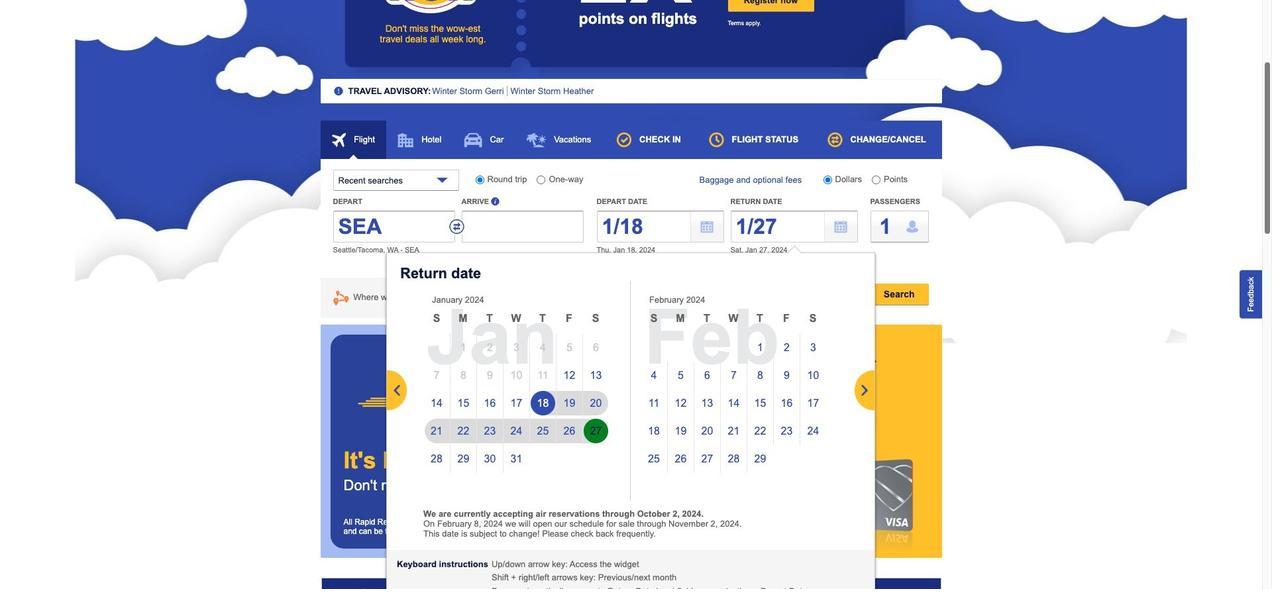Task type: describe. For each thing, give the bounding box(es) containing it.
thursday cell for first friday cell from left
[[530, 306, 556, 334]]

tuesday cell for monday cell corresponding to second friday cell from the left
[[694, 306, 720, 334]]

Depart Date in mm/dd/yyyy format, valid dates from Jan 12, 2024 to Oct 2, 2024. To use a date picker press the down arrow. text field
[[597, 211, 724, 243]]

sunday cell for monday cell corresponding to first friday cell from left
[[424, 306, 450, 334]]

thursday cell for second friday cell from the left
[[747, 306, 773, 334]]

wednesday cell for thursday cell related to first friday cell from left
[[503, 306, 530, 334]]

2 friday cell from the left
[[773, 306, 800, 334]]

sunday cell for monday cell corresponding to second friday cell from the left
[[641, 306, 667, 334]]



Task type: vqa. For each thing, say whether or not it's contained in the screenshot.
Friday cell corresponding to second Monday cell from the left's Thursday cell
yes



Task type: locate. For each thing, give the bounding box(es) containing it.
Recent searches text field
[[333, 170, 459, 191]]

2 thursday cell from the left
[[747, 306, 773, 334]]

1 wednesday cell from the left
[[503, 306, 530, 334]]

0 horizontal spatial sunday cell
[[424, 306, 450, 334]]

1 horizontal spatial saturday cell
[[800, 306, 827, 334]]

2 tuesday cell from the left
[[694, 306, 720, 334]]

0 horizontal spatial monday cell
[[450, 306, 477, 334]]

0 horizontal spatial tuesday cell
[[477, 306, 503, 334]]

friday cell
[[556, 306, 583, 334], [773, 306, 800, 334]]

1 sunday cell from the left
[[424, 306, 450, 334]]

tuesday cell
[[477, 306, 503, 334], [694, 306, 720, 334]]

wednesday cell
[[503, 306, 530, 334], [720, 306, 747, 334]]

Return date in mm/dd/yyyy format, valid dates from Jan 18, 2024 to Oct 2, 2024. To use a date picker press the down arrow. text field
[[731, 211, 858, 243]]

saturday cell for first friday cell from left
[[583, 306, 609, 334]]

1 horizontal spatial monday cell
[[667, 306, 694, 334]]

1 friday cell from the left
[[556, 306, 583, 334]]

tab list
[[320, 121, 942, 174]]

tuesday cell for monday cell corresponding to first friday cell from left
[[477, 306, 503, 334]]

1 monday cell from the left
[[450, 306, 477, 334]]

1 horizontal spatial tuesday cell
[[694, 306, 720, 334]]

2 wednesday cell from the left
[[720, 306, 747, 334]]

None radio
[[824, 176, 832, 184], [872, 176, 881, 184], [824, 176, 832, 184], [872, 176, 881, 184]]

thursday cell
[[530, 306, 556, 334], [747, 306, 773, 334]]

1 horizontal spatial wednesday cell
[[720, 306, 747, 334]]

1 tuesday cell from the left
[[477, 306, 503, 334]]

1 thursday cell from the left
[[530, 306, 556, 334]]

0 horizontal spatial wednesday cell
[[503, 306, 530, 334]]

2 sunday cell from the left
[[641, 306, 667, 334]]

Passengers count. Opens flyout. text field
[[871, 211, 929, 243]]

saturday cell for second friday cell from the left
[[800, 306, 827, 334]]

0 horizontal spatial thursday cell
[[530, 306, 556, 334]]

monday cell
[[450, 306, 477, 334], [667, 306, 694, 334]]

sunday cell
[[424, 306, 450, 334], [641, 306, 667, 334]]

0 horizontal spatial friday cell
[[556, 306, 583, 334]]

wednesday cell for second friday cell from the left's thursday cell
[[720, 306, 747, 334]]

None radio
[[476, 176, 484, 184], [537, 176, 546, 184], [476, 176, 484, 184], [537, 176, 546, 184]]

monday cell for first friday cell from left
[[450, 306, 477, 334]]

monday cell for second friday cell from the left
[[667, 306, 694, 334]]

2 saturday cell from the left
[[800, 306, 827, 334]]

1 horizontal spatial thursday cell
[[747, 306, 773, 334]]

week of wow image
[[377, 0, 486, 13]]

1 saturday cell from the left
[[583, 306, 609, 334]]

1 horizontal spatial sunday cell
[[641, 306, 667, 334]]

None text field
[[333, 211, 455, 243], [462, 211, 584, 243], [333, 211, 455, 243], [462, 211, 584, 243]]

2 monday cell from the left
[[667, 306, 694, 334]]

1 horizontal spatial friday cell
[[773, 306, 800, 334]]

saturday cell
[[583, 306, 609, 334], [800, 306, 827, 334]]

0 horizontal spatial saturday cell
[[583, 306, 609, 334]]



